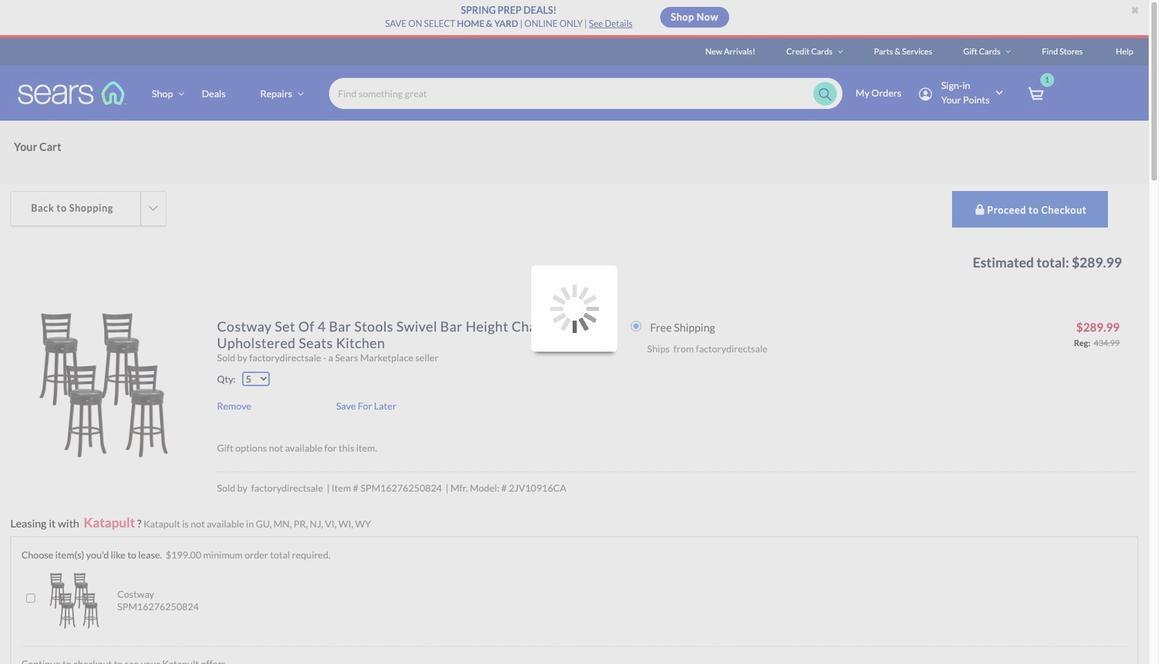 Task type: vqa. For each thing, say whether or not it's contained in the screenshot.
View Cart image at the top right of the page
yes



Task type: locate. For each thing, give the bounding box(es) containing it.
1 horizontal spatial angle down image
[[1005, 48, 1011, 56]]

view cart image
[[1028, 87, 1044, 102]]

None radio
[[631, 321, 642, 332]]

2 angle down image from the left
[[1005, 48, 1011, 56]]

costway set of 4 bar stools swivel bar height chairs with pu upholstered seats kitchen image
[[29, 310, 180, 460], [46, 572, 103, 630]]

None checkbox
[[26, 594, 35, 603]]

navigation
[[0, 121, 1149, 184]]

0 horizontal spatial angle down image
[[178, 89, 184, 98]]

1 horizontal spatial angle down image
[[298, 89, 304, 98]]

main content
[[0, 121, 1149, 664]]

0 horizontal spatial angle down image
[[838, 48, 843, 56]]

banner
[[0, 38, 1159, 141]]

angle down image
[[178, 89, 184, 98], [298, 89, 304, 98]]

angle down image
[[838, 48, 843, 56], [1005, 48, 1011, 56]]



Task type: describe. For each thing, give the bounding box(es) containing it.
0 vertical spatial costway set of 4 bar stools swivel bar height chairs with pu upholstered seats kitchen image
[[29, 310, 180, 460]]

home image
[[17, 81, 128, 106]]

settings image
[[919, 87, 932, 101]]

2 angle down image from the left
[[298, 89, 304, 98]]

1 vertical spatial costway set of 4 bar stools swivel bar height chairs with pu upholstered seats kitchen image
[[46, 572, 103, 630]]

1 angle down image from the left
[[838, 48, 843, 56]]

1 angle down image from the left
[[178, 89, 184, 98]]



